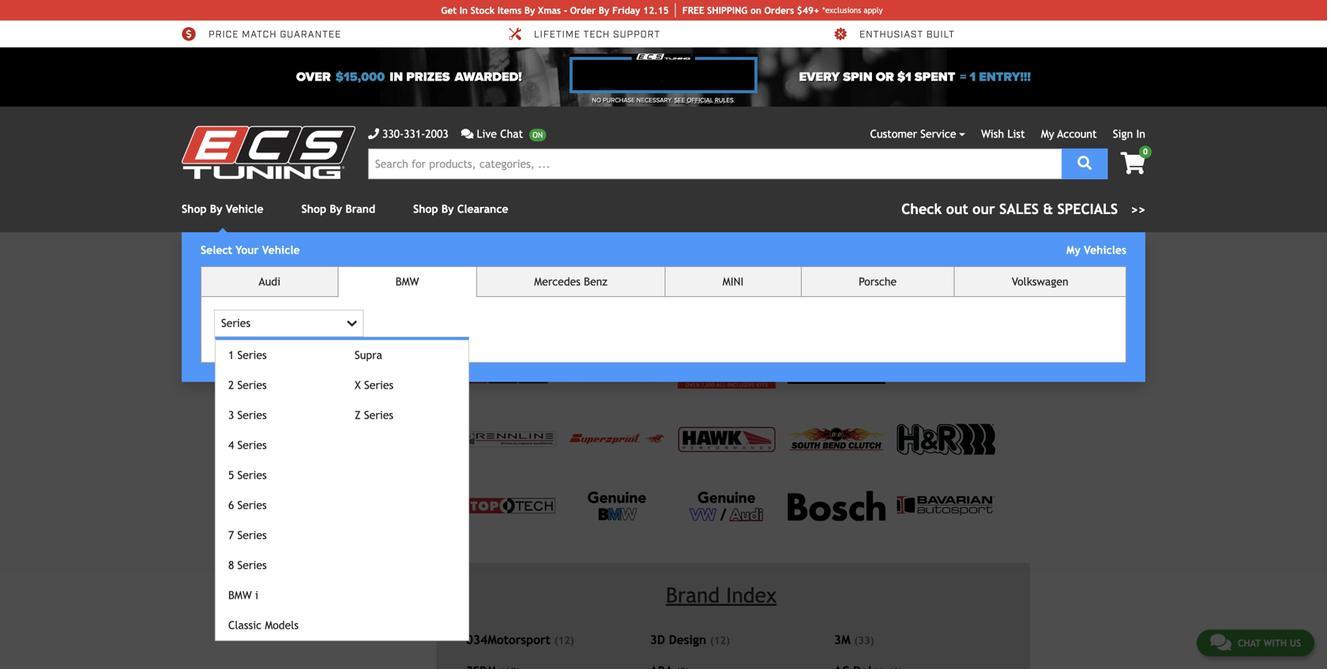 Task type: vqa. For each thing, say whether or not it's contained in the screenshot.
and
no



Task type: describe. For each thing, give the bounding box(es) containing it.
every
[[799, 70, 840, 85]]

0 horizontal spatial 1
[[228, 349, 234, 362]]

034motorsport
[[466, 633, 551, 647]]

lifetime tech support
[[534, 28, 661, 41]]

0 horizontal spatial brand
[[346, 203, 375, 215]]

shopping cart image
[[1121, 152, 1146, 174]]

lifetime tech support link
[[507, 27, 661, 41]]

bmw for bmw i
[[228, 589, 252, 602]]

purchase
[[603, 96, 635, 104]]

support
[[613, 28, 661, 41]]

series for 7 series
[[238, 529, 267, 542]]

1 horizontal spatial 5
[[942, 260, 948, 273]]

by right order at the left top of page
[[599, 5, 610, 16]]

series for z series
[[364, 409, 394, 422]]

enthusiast built
[[860, 28, 955, 41]]

sign in link
[[1113, 128, 1146, 140]]

shop by brand link
[[302, 203, 375, 215]]

2 series
[[228, 379, 267, 392]]

b46c
[[977, 260, 1003, 273]]

stoptech logo image
[[458, 498, 557, 515]]

series for 4 series
[[238, 439, 267, 452]]

in
[[390, 70, 403, 85]]

phone image
[[368, 128, 379, 139]]

or
[[876, 70, 895, 85]]

alzor logo image
[[898, 366, 996, 381]]

genuine%20bmw logo image
[[587, 490, 648, 522]]

home page
[[311, 256, 358, 267]]

(12) inside the 034motorsport (12)
[[555, 635, 574, 647]]

design
[[669, 633, 707, 647]]

6
[[228, 499, 234, 512]]

3
[[228, 409, 234, 422]]

shop by vehicle link
[[182, 203, 264, 215]]

6 series
[[228, 499, 267, 512]]

shop by vehicle
[[182, 203, 264, 215]]

free ship ping on orders $49+ *exclusions apply
[[683, 5, 883, 16]]

my for my vehicles
[[1067, 244, 1081, 256]]

1 horizontal spatial chat
[[1238, 638, 1261, 649]]

specials
[[1058, 201, 1119, 217]]

wish
[[982, 128, 1005, 140]]

=
[[960, 70, 967, 85]]

2 vertical spatial vehicle
[[315, 308, 366, 326]]

index
[[726, 583, 777, 608]]

door
[[951, 260, 974, 273]]

official
[[687, 96, 714, 104]]

page
[[338, 256, 358, 267]]

mercedes
[[534, 275, 581, 288]]

x for x series
[[355, 379, 361, 392]]

sales & specials
[[1000, 201, 1119, 217]]

every spin or $1 spent = 1 entry!!!
[[799, 70, 1031, 85]]

porsche
[[859, 275, 897, 288]]

built
[[927, 28, 955, 41]]

south%20bend%20clutch logo image
[[788, 427, 886, 452]]

1 vertical spatial mini
[[723, 275, 744, 288]]

my account link
[[1042, 128, 1097, 140]]

1 vertical spatial brand
[[406, 256, 432, 267]]

by left clearance
[[442, 203, 454, 215]]

get in stock items by xmas - order by friday 12.15
[[441, 5, 669, 16]]

*exclusions apply link
[[823, 4, 883, 16]]

series for x series
[[364, 379, 394, 392]]

no
[[592, 96, 602, 104]]

price match guarantee link
[[182, 27, 342, 41]]

customer service button
[[871, 126, 966, 142]]

brand index
[[666, 583, 777, 608]]

customer service
[[871, 128, 957, 140]]

series for 1 series
[[238, 349, 267, 362]]

home
[[311, 256, 335, 267]]

series for 5 series
[[238, 469, 267, 482]]

ecs tuning image
[[182, 126, 356, 179]]

(12) inside 3d design (12)
[[710, 635, 730, 647]]

lifetime
[[534, 28, 581, 41]]

bosch logo image
[[788, 491, 886, 521]]

x for x mini
[[311, 337, 315, 346]]

live
[[477, 128, 497, 140]]

spent
[[915, 70, 956, 85]]

series for 6 series
[[238, 499, 267, 512]]

chat with us
[[1238, 638, 1302, 649]]

select your vehicle
[[201, 244, 300, 256]]

wish list
[[982, 128, 1026, 140]]

classic
[[228, 619, 262, 632]]

shop for shop by brand link
[[302, 203, 326, 215]]

$49+
[[797, 5, 820, 16]]

&
[[1044, 201, 1054, 217]]

7 series
[[228, 529, 267, 542]]

prizes
[[406, 70, 450, 85]]

bavarian%20autosport logo image
[[898, 496, 996, 516]]

comments image
[[461, 128, 474, 139]]

live chat
[[477, 128, 523, 140]]

z
[[355, 409, 361, 422]]

ping
[[727, 5, 748, 16]]

0 horizontal spatial chat
[[500, 128, 523, 140]]

xmas
[[538, 5, 561, 16]]

select
[[201, 244, 232, 256]]

331-
[[404, 128, 425, 140]]

12.15
[[643, 5, 669, 16]]

by left xmas
[[525, 5, 535, 16]]

my vehicles
[[1067, 244, 1127, 256]]

0 vertical spatial 1
[[970, 70, 976, 85]]

audi
[[259, 275, 281, 288]]

assembled%20by%20ecs logo image
[[678, 357, 776, 389]]

list
[[1008, 128, 1026, 140]]

chat with us link
[[1197, 630, 1315, 657]]

(33)
[[855, 635, 875, 647]]

3m
[[835, 633, 851, 647]]

apply
[[864, 6, 883, 15]]

free
[[683, 5, 705, 16]]

z series
[[355, 409, 394, 422]]

in for sign
[[1137, 128, 1146, 140]]



Task type: locate. For each thing, give the bounding box(es) containing it.
sales & specials link
[[902, 198, 1146, 220]]

0 vertical spatial 5
[[942, 260, 948, 273]]

x
[[311, 337, 315, 346], [355, 379, 361, 392]]

chat
[[500, 128, 523, 140], [1238, 638, 1261, 649]]

no purchase necessary. see official rules .
[[592, 96, 736, 104]]

bmw for bmw
[[396, 275, 419, 288]]

3d
[[650, 633, 666, 647]]

brand up page
[[346, 203, 375, 215]]

enthusiast built link
[[833, 27, 955, 41]]

tab list
[[201, 266, 1127, 641]]

0 horizontal spatial in
[[460, 5, 468, 16]]

0 vertical spatial bmw
[[396, 275, 419, 288]]

2021
[[842, 260, 867, 273]]

s
[[933, 260, 939, 273]]

5 series
[[228, 469, 267, 482]]

series right 7
[[238, 529, 267, 542]]

0
[[1144, 147, 1148, 156]]

in right get
[[460, 5, 468, 16]]

series for 3 series
[[238, 409, 267, 422]]

friday
[[613, 5, 641, 16]]

0 horizontal spatial 5
[[228, 469, 234, 482]]

x mini
[[311, 337, 338, 346]]

series right z
[[364, 409, 394, 422]]

bmw i
[[228, 589, 258, 602]]

vehicle up audi
[[262, 244, 300, 256]]

schwaben logo image
[[788, 361, 886, 385]]

0 vertical spatial mini
[[869, 260, 892, 273]]

4
[[228, 439, 234, 452]]

customer
[[871, 128, 918, 140]]

shop by brand up home page link
[[302, 203, 375, 215]]

series up 1 series
[[221, 317, 251, 330]]

series for 8 series
[[238, 559, 267, 572]]

ecs tuning 'spin to win' contest logo image
[[570, 54, 758, 93]]

1 vertical spatial vehicle
[[262, 244, 300, 256]]

your
[[236, 244, 259, 256]]

supersprint logo image
[[568, 432, 666, 447]]

mini
[[869, 260, 892, 273], [723, 275, 744, 288], [323, 337, 338, 346]]

1 vertical spatial 5
[[228, 469, 234, 482]]

search image
[[1078, 156, 1092, 170]]

cooper
[[895, 260, 930, 273]]

sign
[[1113, 128, 1134, 140]]

my account
[[1042, 128, 1097, 140]]

0 horizontal spatial (12)
[[555, 635, 574, 647]]

brand down shop by clearance link
[[406, 256, 432, 267]]

mercedes benz
[[534, 275, 608, 288]]

2003
[[425, 128, 449, 140]]

0 vertical spatial vehicle
[[226, 203, 264, 215]]

1 horizontal spatial brand
[[406, 256, 432, 267]]

0 vertical spatial shop by brand
[[302, 203, 375, 215]]

bmw
[[396, 275, 419, 288], [228, 589, 252, 602]]

330-
[[383, 128, 404, 140]]

1 vertical spatial in
[[1137, 128, 1146, 140]]

entry!!!
[[979, 70, 1031, 85]]

vehicle up x mini
[[315, 308, 366, 326]]

5 right s
[[942, 260, 948, 273]]

0 vertical spatial x
[[311, 337, 315, 346]]

my
[[1042, 128, 1055, 140], [1067, 244, 1081, 256]]

0 vertical spatial chat
[[500, 128, 523, 140]]

2
[[228, 379, 234, 392]]

my left the vehicles at the top right of the page
[[1067, 244, 1081, 256]]

by up select
[[210, 203, 223, 215]]

chat right live
[[500, 128, 523, 140]]

series up z series
[[364, 379, 394, 392]]

5 down 4
[[228, 469, 234, 482]]

shop by brand
[[302, 203, 375, 215], [368, 256, 432, 267]]

1 (12) from the left
[[555, 635, 574, 647]]

1 vertical spatial x
[[355, 379, 361, 392]]

see official rules link
[[675, 96, 734, 105]]

*exclusions
[[823, 6, 862, 15]]

0 horizontal spatial my
[[1042, 128, 1055, 140]]

see
[[675, 96, 686, 104]]

2 vertical spatial mini
[[323, 337, 338, 346]]

enthusiast
[[860, 28, 924, 41]]

shop by brand right page
[[368, 256, 432, 267]]

1 vertical spatial bmw
[[228, 589, 252, 602]]

(12) right design
[[710, 635, 730, 647]]

mini for x mini
[[323, 337, 338, 346]]

my left the "account"
[[1042, 128, 1055, 140]]

genuine%20volkswagen%20audi logo image
[[688, 490, 766, 522]]

stock
[[471, 5, 495, 16]]

series right 6
[[238, 499, 267, 512]]

my vehicles link
[[1067, 244, 1127, 256]]

with
[[1264, 638, 1288, 649]]

vehicle for shop by vehicle
[[226, 203, 264, 215]]

sign in
[[1113, 128, 1146, 140]]

2021 mini cooper s 5 door b46c
[[842, 260, 1003, 273]]

in for get
[[460, 5, 468, 16]]

0 horizontal spatial x
[[311, 337, 315, 346]]

1 horizontal spatial my
[[1067, 244, 1081, 256]]

series for 2 series
[[238, 379, 267, 392]]

330-331-2003
[[383, 128, 449, 140]]

3d design (12)
[[650, 633, 730, 647]]

series right 2
[[238, 379, 267, 392]]

in right sign
[[1137, 128, 1146, 140]]

1 up 2
[[228, 349, 234, 362]]

supra
[[355, 349, 383, 362]]

2 horizontal spatial mini
[[869, 260, 892, 273]]

0 horizontal spatial bmw
[[228, 589, 252, 602]]

necessary.
[[637, 96, 673, 104]]

1 horizontal spatial in
[[1137, 128, 1146, 140]]

shop by clearance
[[413, 203, 509, 215]]

shop left clearance
[[413, 203, 438, 215]]

sales
[[1000, 201, 1039, 217]]

1 series
[[228, 349, 267, 362]]

my for my account
[[1042, 128, 1055, 140]]

$1
[[898, 70, 912, 85]]

0 link
[[1108, 146, 1152, 176]]

over
[[296, 70, 331, 85]]

5 inside tab list
[[228, 469, 234, 482]]

clearance
[[457, 203, 509, 215]]

brand up 3d design (12)
[[666, 583, 720, 608]]

classic models
[[228, 619, 299, 632]]

1 vertical spatial my
[[1067, 244, 1081, 256]]

$15,000
[[336, 70, 385, 85]]

0 vertical spatial my
[[1042, 128, 1055, 140]]

tab list containing audi
[[201, 266, 1127, 641]]

rennline logo image
[[458, 432, 557, 447]]

2 horizontal spatial brand
[[666, 583, 720, 608]]

0 vertical spatial in
[[460, 5, 468, 16]]

chat left with on the bottom right
[[1238, 638, 1261, 649]]

tech
[[584, 28, 610, 41]]

shop up home
[[302, 203, 326, 215]]

(12) right 034motorsport
[[555, 635, 574, 647]]

2 (12) from the left
[[710, 635, 730, 647]]

Search text field
[[368, 149, 1062, 179]]

1 vertical spatial shop by brand
[[368, 256, 432, 267]]

ecs logo image
[[458, 363, 557, 384]]

by
[[525, 5, 535, 16], [599, 5, 610, 16], [210, 203, 223, 215], [330, 203, 342, 215], [442, 203, 454, 215], [392, 256, 403, 267]]

shop right page
[[368, 256, 390, 267]]

1 horizontal spatial 1
[[970, 70, 976, 85]]

vehicles
[[1084, 244, 1127, 256]]

home page link
[[311, 256, 365, 267]]

0 horizontal spatial mini
[[323, 337, 338, 346]]

.
[[734, 96, 736, 104]]

1
[[970, 70, 976, 85], [228, 349, 234, 362]]

service
[[921, 128, 957, 140]]

shop for shop by clearance link
[[413, 203, 438, 215]]

7
[[228, 529, 234, 542]]

vehicle
[[226, 203, 264, 215], [262, 244, 300, 256], [315, 308, 366, 326]]

series right 8
[[238, 559, 267, 572]]

034motorsport (12)
[[466, 633, 574, 647]]

hawk logo image
[[678, 427, 776, 452]]

3m (33)
[[835, 633, 875, 647]]

series up 2 series
[[238, 349, 267, 362]]

shop up select
[[182, 203, 207, 215]]

clear
[[986, 261, 1010, 271]]

1 horizontal spatial x
[[355, 379, 361, 392]]

1 horizontal spatial mini
[[723, 275, 744, 288]]

1 right =
[[970, 70, 976, 85]]

vehicle up your
[[226, 203, 264, 215]]

4 series
[[228, 439, 267, 452]]

series right 3
[[238, 409, 267, 422]]

items
[[498, 5, 522, 16]]

orders
[[765, 5, 795, 16]]

by right page
[[392, 256, 403, 267]]

series down 4 series
[[238, 469, 267, 482]]

order
[[570, 5, 596, 16]]

mini for 2021 mini cooper s 5 door b46c
[[869, 260, 892, 273]]

shop by clearance link
[[413, 203, 509, 215]]

vehicle for select your vehicle
[[262, 244, 300, 256]]

match
[[242, 28, 277, 41]]

8
[[228, 559, 234, 572]]

price
[[209, 28, 239, 41]]

live chat link
[[461, 126, 546, 142]]

by up home page link
[[330, 203, 342, 215]]

2 vertical spatial brand
[[666, 583, 720, 608]]

8 series
[[228, 559, 267, 572]]

330-331-2003 link
[[368, 126, 449, 142]]

-
[[564, 5, 568, 16]]

1 horizontal spatial (12)
[[710, 635, 730, 647]]

turner%20motorsport logo image
[[568, 363, 666, 383]]

1 vertical spatial 1
[[228, 349, 234, 362]]

benz
[[584, 275, 608, 288]]

series right 4
[[238, 439, 267, 452]]

rules
[[715, 96, 734, 104]]

h%26r logo image
[[898, 424, 996, 455]]

shop for shop by vehicle "link"
[[182, 203, 207, 215]]

1 horizontal spatial bmw
[[396, 275, 419, 288]]

1 vertical spatial chat
[[1238, 638, 1261, 649]]

guarantee
[[280, 28, 342, 41]]

x series
[[355, 379, 394, 392]]

0 vertical spatial brand
[[346, 203, 375, 215]]



